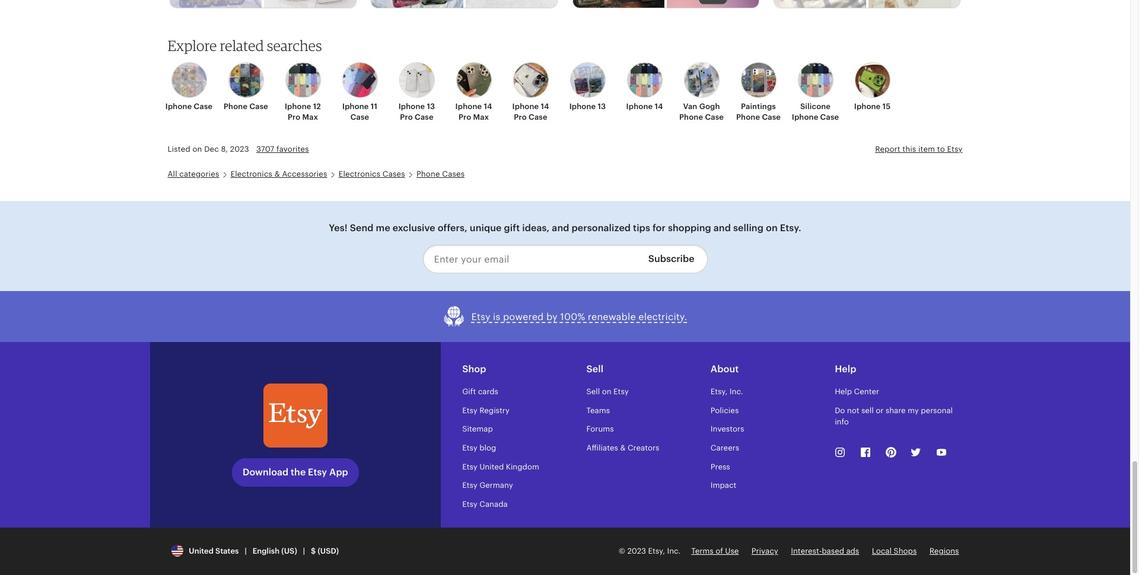 Task type: locate. For each thing, give the bounding box(es) containing it.
iphone for iphone 15
[[854, 102, 881, 111]]

etsy,
[[711, 388, 728, 397], [648, 547, 665, 556]]

1 13 from the left
[[427, 102, 435, 111]]

1 14 from the left
[[484, 102, 492, 111]]

iphone for iphone 11 case
[[342, 102, 369, 111]]

1 sell from the top
[[587, 364, 604, 375]]

gift cards
[[462, 388, 498, 397]]

offers,
[[438, 223, 468, 234]]

press link
[[711, 463, 730, 472]]

etsy germany link
[[462, 481, 513, 490]]

2 max from the left
[[473, 113, 489, 122]]

11
[[371, 102, 377, 111]]

iphone for iphone 14 pro max
[[455, 102, 482, 111]]

&
[[275, 170, 280, 179], [620, 444, 626, 453]]

max for 12
[[302, 113, 318, 122]]

2 horizontal spatial 14
[[655, 102, 663, 111]]

0 horizontal spatial united
[[189, 547, 214, 556]]

14 inside iphone 14 link
[[655, 102, 663, 111]]

14 left iphone 14 pro case
[[484, 102, 492, 111]]

send
[[350, 223, 374, 234]]

cases
[[383, 170, 405, 179], [442, 170, 465, 179]]

0 horizontal spatial inc.
[[667, 547, 681, 556]]

etsy is powered by 100% renewable electricity. button
[[443, 306, 687, 328]]

etsy down etsy blog
[[462, 463, 477, 472]]

iphone left van
[[626, 102, 653, 111]]

& for affiliates
[[620, 444, 626, 453]]

inc. left terms
[[667, 547, 681, 556]]

| left $
[[303, 547, 305, 556]]

iphone
[[165, 102, 192, 111], [285, 102, 311, 111], [342, 102, 369, 111], [399, 102, 425, 111], [455, 102, 482, 111], [512, 102, 539, 111], [569, 102, 596, 111], [626, 102, 653, 111], [854, 102, 881, 111], [792, 113, 818, 122]]

13 left iphone 14 pro max
[[427, 102, 435, 111]]

etsy, right "©"
[[648, 547, 665, 556]]

sell up teams
[[587, 388, 600, 397]]

help up do
[[835, 388, 852, 397]]

this
[[903, 145, 916, 154]]

iphone case
[[165, 102, 213, 111]]

pro inside iphone 12 pro max
[[288, 113, 300, 122]]

0 vertical spatial help
[[835, 364, 856, 375]]

sell up sell on etsy link
[[587, 364, 604, 375]]

pro right iphone 14 pro max
[[514, 113, 527, 122]]

2 pro from the left
[[400, 113, 413, 122]]

0 horizontal spatial electronics
[[231, 170, 272, 179]]

0 vertical spatial etsy,
[[711, 388, 728, 397]]

iphone for iphone 14 pro case
[[512, 102, 539, 111]]

0 horizontal spatial &
[[275, 170, 280, 179]]

etsy left 'canada'
[[462, 500, 477, 509]]

0 vertical spatial &
[[275, 170, 280, 179]]

0 horizontal spatial and
[[552, 223, 569, 234]]

1 pro from the left
[[288, 113, 300, 122]]

iphone left 12
[[285, 102, 311, 111]]

1 vertical spatial help
[[835, 388, 852, 397]]

help for help center
[[835, 388, 852, 397]]

1 horizontal spatial 2023
[[627, 547, 646, 556]]

pro inside iphone 14 pro max
[[459, 113, 471, 122]]

1 horizontal spatial |
[[303, 547, 305, 556]]

& down 3707 favorites
[[275, 170, 280, 179]]

max
[[302, 113, 318, 122], [473, 113, 489, 122]]

1 horizontal spatial 14
[[541, 102, 549, 111]]

2023
[[230, 145, 249, 154], [627, 547, 646, 556]]

states
[[215, 547, 239, 556]]

1 help from the top
[[835, 364, 856, 375]]

14 left van
[[655, 102, 663, 111]]

etsy for etsy blog
[[462, 444, 477, 453]]

0 vertical spatial united
[[480, 463, 504, 472]]

1 horizontal spatial &
[[620, 444, 626, 453]]

phone down van
[[679, 113, 703, 122]]

14 inside iphone 14 pro max
[[484, 102, 492, 111]]

canada
[[480, 500, 508, 509]]

renewable
[[588, 311, 636, 323]]

united right us 'image'
[[189, 547, 214, 556]]

1 horizontal spatial cases
[[442, 170, 465, 179]]

1 max from the left
[[302, 113, 318, 122]]

iphone 13 pro case link
[[392, 62, 442, 123]]

silicone iphone case link
[[791, 62, 840, 123]]

1 horizontal spatial and
[[714, 223, 731, 234]]

on for etsy
[[602, 388, 612, 397]]

2 cases from the left
[[442, 170, 465, 179]]

listed
[[168, 145, 190, 154]]

phone
[[224, 102, 247, 111], [679, 113, 703, 122], [736, 113, 760, 122], [416, 170, 440, 179]]

14 left iphone 13 at the top of page
[[541, 102, 549, 111]]

sell for sell on etsy
[[587, 388, 600, 397]]

& for electronics
[[275, 170, 280, 179]]

iphone inside iphone 13 pro case
[[399, 102, 425, 111]]

etsy for etsy registry
[[462, 406, 477, 415]]

14 for max
[[484, 102, 492, 111]]

inc. up policies
[[730, 388, 743, 397]]

& left creators
[[620, 444, 626, 453]]

max for 14
[[473, 113, 489, 122]]

united down blog
[[480, 463, 504, 472]]

about
[[711, 364, 739, 375]]

van gogh phone case link
[[677, 62, 727, 123]]

iphone left 11
[[342, 102, 369, 111]]

iphone 12 pro max link
[[278, 62, 328, 123]]

phone up "8,"
[[224, 102, 247, 111]]

1 horizontal spatial united
[[480, 463, 504, 472]]

1 vertical spatial united
[[189, 547, 214, 556]]

0 horizontal spatial |
[[245, 547, 247, 556]]

and right ideas,
[[552, 223, 569, 234]]

0 horizontal spatial 14
[[484, 102, 492, 111]]

on left dec
[[192, 145, 202, 154]]

iphone inside iphone 14 pro max
[[455, 102, 482, 111]]

iphone 15
[[854, 102, 891, 111]]

iphone up the listed
[[165, 102, 192, 111]]

etsy, inc. link
[[711, 388, 743, 397]]

1 vertical spatial on
[[766, 223, 778, 234]]

case inside iphone 13 pro case
[[415, 113, 434, 122]]

blog
[[480, 444, 496, 453]]

help up "help center"
[[835, 364, 856, 375]]

phone down paintings
[[736, 113, 760, 122]]

registry
[[480, 406, 510, 415]]

pro up favorites
[[288, 113, 300, 122]]

etsy.
[[780, 223, 801, 234]]

on left 'etsy.'
[[766, 223, 778, 234]]

explore related searches region
[[161, 37, 970, 144]]

electronics down 3707
[[231, 170, 272, 179]]

iphone inside silicone iphone case
[[792, 113, 818, 122]]

iphone for iphone 14
[[626, 102, 653, 111]]

share
[[886, 406, 906, 415]]

gift cards link
[[462, 388, 498, 397]]

tips
[[633, 223, 650, 234]]

iphone for iphone case
[[165, 102, 192, 111]]

etsy inside button
[[471, 311, 491, 323]]

local
[[872, 547, 892, 556]]

download the etsy app link
[[232, 459, 359, 487]]

affiliates
[[587, 444, 618, 453]]

etsy left blog
[[462, 444, 477, 453]]

cases left 'phone cases' link on the top
[[383, 170, 405, 179]]

1 and from the left
[[552, 223, 569, 234]]

phone up exclusive
[[416, 170, 440, 179]]

1 cases from the left
[[383, 170, 405, 179]]

terms of use link
[[691, 547, 739, 556]]

max inside iphone 12 pro max
[[302, 113, 318, 122]]

2023 right "©"
[[627, 547, 646, 556]]

pro for iphone 13 pro case
[[400, 113, 413, 122]]

2023 right "8,"
[[230, 145, 249, 154]]

pro inside iphone 14 pro case
[[514, 113, 527, 122]]

| right states
[[245, 547, 247, 556]]

etsy right to
[[947, 145, 963, 154]]

etsy united kingdom
[[462, 463, 539, 472]]

0 vertical spatial sell
[[587, 364, 604, 375]]

1 horizontal spatial max
[[473, 113, 489, 122]]

careers
[[711, 444, 739, 453]]

max inside iphone 14 pro max
[[473, 113, 489, 122]]

iphone 11 case link
[[335, 62, 385, 123]]

united
[[480, 463, 504, 472], [189, 547, 214, 556]]

policies
[[711, 406, 739, 415]]

case inside iphone 11 case
[[350, 113, 369, 122]]

max down 12
[[302, 113, 318, 122]]

cases for phone cases
[[442, 170, 465, 179]]

2 14 from the left
[[541, 102, 549, 111]]

iphone inside iphone 11 case
[[342, 102, 369, 111]]

etsy down gift
[[462, 406, 477, 415]]

iphone down the silicone
[[792, 113, 818, 122]]

case inside van gogh phone case
[[705, 113, 724, 122]]

creators
[[628, 444, 659, 453]]

case
[[194, 102, 213, 111], [249, 102, 268, 111], [350, 113, 369, 122], [415, 113, 434, 122], [529, 113, 547, 122], [705, 113, 724, 122], [762, 113, 781, 122], [820, 113, 839, 122]]

100%
[[560, 311, 585, 323]]

0 horizontal spatial cases
[[383, 170, 405, 179]]

pro right iphone 13 pro case at the left top of the page
[[459, 113, 471, 122]]

0 vertical spatial 2023
[[230, 145, 249, 154]]

for
[[653, 223, 666, 234]]

3 14 from the left
[[655, 102, 663, 111]]

paintings phone case
[[736, 102, 781, 122]]

3 pro from the left
[[459, 113, 471, 122]]

electronics & accessories
[[231, 170, 327, 179]]

phone cases
[[416, 170, 465, 179]]

13 inside iphone 13 pro case
[[427, 102, 435, 111]]

13
[[427, 102, 435, 111], [598, 102, 606, 111]]

report this item to etsy
[[875, 145, 963, 154]]

local shops
[[872, 547, 917, 556]]

etsy left is
[[471, 311, 491, 323]]

interest-
[[791, 547, 822, 556]]

pro for iphone 14 pro case
[[514, 113, 527, 122]]

iphone right iphone 14 pro case
[[569, 102, 596, 111]]

2 13 from the left
[[598, 102, 606, 111]]

investors
[[711, 425, 744, 434]]

pro right iphone 11 case
[[400, 113, 413, 122]]

1 horizontal spatial on
[[602, 388, 612, 397]]

case inside iphone 14 pro case
[[529, 113, 547, 122]]

cases for electronics cases
[[383, 170, 405, 179]]

iphone right iphone 13 pro case at the left top of the page
[[455, 102, 482, 111]]

and left selling
[[714, 223, 731, 234]]

download the etsy app
[[243, 467, 348, 478]]

pro inside iphone 13 pro case
[[400, 113, 413, 122]]

case inside "link"
[[249, 102, 268, 111]]

4 pro from the left
[[514, 113, 527, 122]]

electronics up send
[[339, 170, 380, 179]]

affiliates & creators link
[[587, 444, 659, 453]]

etsy blog link
[[462, 444, 496, 453]]

0 vertical spatial on
[[192, 145, 202, 154]]

sell on etsy
[[587, 388, 629, 397]]

2 sell from the top
[[587, 388, 600, 397]]

item
[[918, 145, 935, 154]]

1 horizontal spatial inc.
[[730, 388, 743, 397]]

on up teams
[[602, 388, 612, 397]]

etsy, up policies
[[711, 388, 728, 397]]

max left iphone 14 pro case
[[473, 113, 489, 122]]

ideas,
[[522, 223, 550, 234]]

sitemap
[[462, 425, 493, 434]]

favorites
[[276, 145, 309, 154]]

iphone right iphone 14 pro max
[[512, 102, 539, 111]]

or
[[876, 406, 884, 415]]

2 vertical spatial on
[[602, 388, 612, 397]]

iphone left 15
[[854, 102, 881, 111]]

1 vertical spatial inc.
[[667, 547, 681, 556]]

0 horizontal spatial max
[[302, 113, 318, 122]]

1 horizontal spatial 13
[[598, 102, 606, 111]]

help center link
[[835, 388, 879, 397]]

iphone inside iphone 12 pro max
[[285, 102, 311, 111]]

0 horizontal spatial etsy,
[[648, 547, 665, 556]]

14 inside iphone 14 pro case
[[541, 102, 549, 111]]

2 electronics from the left
[[339, 170, 380, 179]]

sell on etsy link
[[587, 388, 629, 397]]

$
[[311, 547, 316, 556]]

impact
[[711, 481, 737, 490]]

0 horizontal spatial 13
[[427, 102, 435, 111]]

local shops link
[[872, 547, 917, 556]]

cases up 'offers,'
[[442, 170, 465, 179]]

iphone case link
[[164, 62, 214, 112]]

me
[[376, 223, 390, 234]]

etsy up forums "link"
[[614, 388, 629, 397]]

iphone 14 link
[[620, 62, 670, 112]]

0 horizontal spatial on
[[192, 145, 202, 154]]

etsy, inc.
[[711, 388, 743, 397]]

silicone
[[800, 102, 831, 111]]

1 vertical spatial sell
[[587, 388, 600, 397]]

shopping
[[668, 223, 711, 234]]

electronics for electronics cases
[[339, 170, 380, 179]]

2 help from the top
[[835, 388, 852, 397]]

iphone right 11
[[399, 102, 425, 111]]

1 vertical spatial &
[[620, 444, 626, 453]]

1 electronics from the left
[[231, 170, 272, 179]]

13 left "iphone 14"
[[598, 102, 606, 111]]

12
[[313, 102, 321, 111]]

the
[[291, 467, 306, 478]]

electricity.
[[639, 311, 687, 323]]

1 horizontal spatial electronics
[[339, 170, 380, 179]]

etsy up etsy canada
[[462, 481, 477, 490]]

iphone inside iphone 14 pro case
[[512, 102, 539, 111]]



Task type: describe. For each thing, give the bounding box(es) containing it.
regions
[[930, 547, 959, 556]]

pro for iphone 12 pro max
[[288, 113, 300, 122]]

do not sell or share my personal info
[[835, 406, 953, 427]]

terms
[[691, 547, 714, 556]]

case inside paintings phone case
[[762, 113, 781, 122]]

careers link
[[711, 444, 739, 453]]

1 | from the left
[[245, 547, 247, 556]]

iphone 14 pro max link
[[449, 62, 499, 123]]

etsy for etsy is powered by 100% renewable electricity.
[[471, 311, 491, 323]]

gift
[[462, 388, 476, 397]]

investors link
[[711, 425, 744, 434]]

ads
[[846, 547, 859, 556]]

exclusive
[[393, 223, 435, 234]]

help for help
[[835, 364, 856, 375]]

phone case
[[224, 102, 268, 111]]

gift
[[504, 223, 520, 234]]

paintings
[[741, 102, 776, 111]]

etsy blog
[[462, 444, 496, 453]]

phone inside van gogh phone case
[[679, 113, 703, 122]]

forums link
[[587, 425, 614, 434]]

van gogh phone case
[[679, 102, 724, 122]]

subscribe button
[[640, 245, 708, 274]]

searches
[[267, 37, 322, 54]]

impact link
[[711, 481, 737, 490]]

etsy germany
[[462, 481, 513, 490]]

sell for sell
[[587, 364, 604, 375]]

iphone 14 pro case
[[512, 102, 549, 122]]

explore related searches
[[168, 37, 322, 54]]

iphone 12 pro max
[[285, 102, 321, 122]]

sell
[[861, 406, 874, 415]]

etsy canada link
[[462, 500, 508, 509]]

report this item to etsy link
[[875, 145, 963, 154]]

forums
[[587, 425, 614, 434]]

1 horizontal spatial etsy,
[[711, 388, 728, 397]]

of
[[716, 547, 723, 556]]

etsy registry link
[[462, 406, 510, 415]]

dec
[[204, 145, 219, 154]]

etsy canada
[[462, 500, 508, 509]]

policies link
[[711, 406, 739, 415]]

iphone 13 pro case
[[399, 102, 435, 122]]

iphone 13
[[569, 102, 606, 111]]

3707 favorites
[[256, 145, 309, 154]]

iphone 11 case
[[342, 102, 377, 122]]

download
[[243, 467, 289, 478]]

english
[[253, 547, 280, 556]]

2 horizontal spatial on
[[766, 223, 778, 234]]

personalized
[[572, 223, 631, 234]]

14 for case
[[541, 102, 549, 111]]

terms of use
[[691, 547, 739, 556]]

paintings phone case link
[[734, 62, 784, 123]]

us image
[[171, 546, 183, 557]]

iphone 14 pro max
[[455, 102, 492, 122]]

press
[[711, 463, 730, 472]]

2 | from the left
[[303, 547, 305, 556]]

phone inside "link"
[[224, 102, 247, 111]]

etsy for etsy canada
[[462, 500, 477, 509]]

all categories
[[168, 170, 219, 179]]

2 and from the left
[[714, 223, 731, 234]]

affiliates & creators
[[587, 444, 659, 453]]

iphone 15 link
[[848, 62, 897, 112]]

yes! send me exclusive offers, unique gift ideas, and personalized tips for shopping and selling on etsy.
[[329, 223, 801, 234]]

privacy link
[[752, 547, 778, 556]]

teams
[[587, 406, 610, 415]]

on for dec
[[192, 145, 202, 154]]

pro for iphone 14 pro max
[[459, 113, 471, 122]]

1 vertical spatial etsy,
[[648, 547, 665, 556]]

electronics for electronics & accessories
[[231, 170, 272, 179]]

electronics cases
[[339, 170, 405, 179]]

explore
[[168, 37, 217, 54]]

by
[[546, 311, 558, 323]]

etsy registry
[[462, 406, 510, 415]]

germany
[[480, 481, 513, 490]]

listed on dec 8, 2023
[[168, 145, 249, 154]]

teams link
[[587, 406, 610, 415]]

use
[[725, 547, 739, 556]]

Enter your email field
[[423, 245, 640, 274]]

13 for iphone 13
[[598, 102, 606, 111]]

iphone for iphone 12 pro max
[[285, 102, 311, 111]]

app
[[329, 467, 348, 478]]

13 for iphone 13 pro case
[[427, 102, 435, 111]]

all
[[168, 170, 177, 179]]

(us)
[[281, 547, 297, 556]]

categories
[[179, 170, 219, 179]]

phone cases link
[[416, 170, 465, 179]]

not
[[847, 406, 859, 415]]

do
[[835, 406, 845, 415]]

center
[[854, 388, 879, 397]]

© 2023 etsy, inc.
[[619, 547, 681, 556]]

shops
[[894, 547, 917, 556]]

etsy for etsy germany
[[462, 481, 477, 490]]

etsy right the on the left bottom
[[308, 467, 327, 478]]

1 vertical spatial 2023
[[627, 547, 646, 556]]

case inside silicone iphone case
[[820, 113, 839, 122]]

phone case link
[[221, 62, 271, 112]]

unique
[[470, 223, 502, 234]]

selling
[[733, 223, 764, 234]]

etsy united kingdom link
[[462, 463, 539, 472]]

my
[[908, 406, 919, 415]]

iphone for iphone 13 pro case
[[399, 102, 425, 111]]

electronics & accessories link
[[231, 170, 327, 179]]

etsy for etsy united kingdom
[[462, 463, 477, 472]]

gogh
[[699, 102, 720, 111]]

sitemap link
[[462, 425, 493, 434]]

phone inside paintings phone case
[[736, 113, 760, 122]]

0 vertical spatial inc.
[[730, 388, 743, 397]]

0 horizontal spatial 2023
[[230, 145, 249, 154]]

subscribe
[[648, 254, 695, 265]]

iphone for iphone 13
[[569, 102, 596, 111]]



Task type: vqa. For each thing, say whether or not it's contained in the screenshot.
2nd review from the bottom
no



